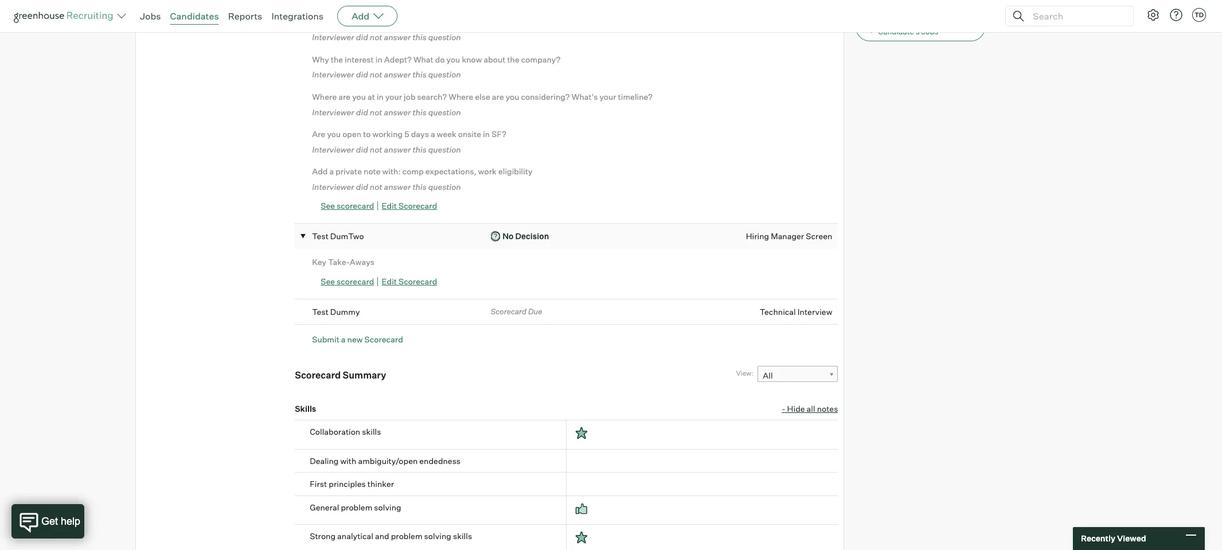 Task type: locate. For each thing, give the bounding box(es) containing it.
0 vertical spatial jobs
[[140, 10, 161, 22]]

market?
[[571, 17, 602, 27]]

1 horizontal spatial jobs
[[921, 27, 938, 36]]

scorecard up dumtwo
[[337, 201, 374, 211]]

are left at
[[339, 92, 351, 101]]

1 vertical spatial see scorecard
[[321, 276, 374, 286]]

all
[[807, 404, 815, 413]]

adept?
[[384, 54, 412, 64]]

general
[[310, 502, 339, 512]]

technical interview
[[760, 307, 832, 316]]

this down job
[[413, 107, 427, 117]]

0 vertical spatial edit
[[382, 201, 397, 211]]

interviewer down the interest
[[312, 70, 354, 79]]

solving right and
[[424, 531, 451, 541]]

strong
[[310, 531, 336, 541]]

question down expectations, in the left top of the page
[[428, 182, 461, 191]]

a
[[431, 129, 435, 139], [329, 166, 334, 176], [341, 334, 346, 344]]

4 answer from the top
[[384, 144, 411, 154]]

see up test dumtwo
[[321, 201, 335, 211]]

add for add
[[352, 10, 369, 22]]

view:
[[736, 369, 755, 377]]

td
[[1195, 11, 1204, 19]]

key take-aways
[[312, 257, 374, 267]]

5 interviewer from the top
[[312, 182, 354, 191]]

skills
[[362, 427, 381, 436], [453, 531, 472, 541]]

else
[[475, 92, 490, 101]]

you left on
[[530, 17, 544, 27]]

what
[[413, 54, 433, 64]]

add inside popup button
[[352, 10, 369, 22]]

you right "are"
[[327, 129, 341, 139]]

question inside the describe what you're looking for in your next role. why are you on the market? interviewer did not answer this question
[[428, 32, 461, 42]]

1 vertical spatial edit scorecard link
[[382, 276, 437, 286]]

see scorecard down the key take-aways
[[321, 276, 374, 286]]

3 answer from the top
[[384, 107, 411, 117]]

timeline?
[[618, 92, 653, 101]]

where
[[312, 92, 337, 101], [449, 92, 473, 101]]

strong yes image for strong analytical and problem solving skills
[[575, 531, 589, 544]]

for
[[422, 17, 432, 27]]

onsite
[[458, 129, 481, 139]]

4 did from the top
[[356, 144, 368, 154]]

the right on
[[557, 17, 569, 27]]

question inside are you open to working 5 days a week onsite in sf? interviewer did not answer this question
[[428, 144, 461, 154]]

1 horizontal spatial problem
[[391, 531, 422, 541]]

a left new
[[341, 334, 346, 344]]

0 vertical spatial edit scorecard
[[382, 201, 437, 211]]

add a private note with: comp expectations, work eligibility interviewer did not answer this question
[[312, 166, 533, 191]]

1 vertical spatial a
[[329, 166, 334, 176]]

edit scorecard for second "edit scorecard" link from the bottom of the page
[[382, 201, 437, 211]]

in left sf?
[[483, 129, 490, 139]]

0 horizontal spatial add
[[312, 166, 328, 176]]

1 did from the top
[[356, 32, 368, 42]]

did inside add a private note with: comp expectations, work eligibility interviewer did not answer this question
[[356, 182, 368, 191]]

no decision image
[[491, 231, 500, 242]]

interviewer down "are"
[[312, 144, 354, 154]]

days
[[411, 129, 429, 139]]

problem
[[341, 502, 372, 512], [391, 531, 422, 541]]

all link
[[758, 366, 838, 385]]

2 horizontal spatial your
[[600, 92, 616, 101]]

2 horizontal spatial the
[[557, 17, 569, 27]]

2 answer from the top
[[384, 70, 411, 79]]

1 horizontal spatial solving
[[424, 531, 451, 541]]

this down for
[[413, 32, 427, 42]]

1 interviewer from the top
[[312, 32, 354, 42]]

edit scorecard
[[382, 201, 437, 211], [382, 276, 437, 286]]

in left the adept?
[[376, 54, 382, 64]]

this down days in the left top of the page
[[413, 144, 427, 154]]

interviewer inside add a private note with: comp expectations, work eligibility interviewer did not answer this question
[[312, 182, 354, 191]]

3 not from the top
[[370, 107, 382, 117]]

question down search?
[[428, 107, 461, 117]]

did down to
[[356, 144, 368, 154]]

2 horizontal spatial a
[[431, 129, 435, 139]]

scorecard inside submit a new scorecard link
[[364, 334, 403, 344]]

4 interviewer from the top
[[312, 144, 354, 154]]

0 horizontal spatial where
[[312, 92, 337, 101]]

3 interviewer from the top
[[312, 107, 354, 117]]

see scorecard link down the key take-aways
[[321, 276, 374, 286]]

1 see scorecard link from the top
[[321, 201, 374, 211]]

2 see scorecard link from the top
[[321, 276, 374, 286]]

2 horizontal spatial are
[[516, 17, 528, 27]]

dealing with ambiguity/open endedness
[[310, 456, 461, 465]]

1 answer from the top
[[384, 32, 411, 42]]

5 did from the top
[[356, 182, 368, 191]]

are left on
[[516, 17, 528, 27]]

see scorecard for 2nd "edit scorecard" link see scorecard link
[[321, 276, 374, 286]]

1 where from the left
[[312, 92, 337, 101]]

1 not from the top
[[370, 32, 382, 42]]

in inside the describe what you're looking for in your next role. why are you on the market? interviewer did not answer this question
[[434, 17, 441, 27]]

4 not from the top
[[370, 144, 382, 154]]

a inside add a private note with: comp expectations, work eligibility interviewer did not answer this question
[[329, 166, 334, 176]]

see scorecard for see scorecard link associated with second "edit scorecard" link from the bottom of the page
[[321, 201, 374, 211]]

add
[[352, 10, 369, 22], [312, 166, 328, 176]]

question
[[428, 32, 461, 42], [428, 70, 461, 79], [428, 107, 461, 117], [428, 144, 461, 154], [428, 182, 461, 191]]

1 horizontal spatial why
[[498, 17, 515, 27]]

working
[[372, 129, 403, 139]]

1 vertical spatial see
[[321, 276, 335, 286]]

test up key
[[312, 231, 329, 241]]

in right at
[[377, 92, 384, 101]]

see scorecard link for second "edit scorecard" link from the bottom of the page
[[321, 201, 374, 211]]

not down the you're at left top
[[370, 32, 382, 42]]

1 vertical spatial see scorecard link
[[321, 276, 374, 286]]

see scorecard up dumtwo
[[321, 201, 374, 211]]

interviewer inside why the interest in adept? what do you know about the company? interviewer did not answer this question
[[312, 70, 354, 79]]

question down do
[[428, 70, 461, 79]]

0 horizontal spatial solving
[[374, 502, 401, 512]]

1 vertical spatial edit
[[382, 276, 397, 286]]

2 see scorecard from the top
[[321, 276, 374, 286]]

why right role.
[[498, 17, 515, 27]]

not inside add a private note with: comp expectations, work eligibility interviewer did not answer this question
[[370, 182, 382, 191]]

add right describe
[[352, 10, 369, 22]]

did down 'note' on the top left of the page
[[356, 182, 368, 191]]

2 interviewer from the top
[[312, 70, 354, 79]]

0 horizontal spatial skills
[[362, 427, 381, 436]]

1 horizontal spatial a
[[341, 334, 346, 344]]

the right about
[[507, 54, 519, 64]]

see down key
[[321, 276, 335, 286]]

1 strong yes image from the top
[[575, 426, 589, 440]]

0 horizontal spatial problem
[[341, 502, 372, 512]]

1 horizontal spatial where
[[449, 92, 473, 101]]

0 vertical spatial a
[[431, 129, 435, 139]]

question down the week
[[428, 144, 461, 154]]

answer down the 5
[[384, 144, 411, 154]]

a left private
[[329, 166, 334, 176]]

2 strong yes image from the top
[[575, 531, 589, 544]]

4 this from the top
[[413, 144, 427, 154]]

not
[[370, 32, 382, 42], [370, 70, 382, 79], [370, 107, 382, 117], [370, 144, 382, 154], [370, 182, 382, 191]]

question inside where are you at in your job search? where else are you considering? what's your timeline? interviewer did not answer this question
[[428, 107, 461, 117]]

aways
[[350, 257, 374, 267]]

0 vertical spatial why
[[498, 17, 515, 27]]

2 edit from the top
[[382, 276, 397, 286]]

0 vertical spatial add
[[352, 10, 369, 22]]

open
[[342, 129, 361, 139]]

3 did from the top
[[356, 107, 368, 117]]

add inside add a private note with: comp expectations, work eligibility interviewer did not answer this question
[[312, 166, 328, 176]]

strong yes image
[[575, 426, 589, 440], [575, 531, 589, 544]]

jobs left candidates link at the left top
[[140, 10, 161, 22]]

answer inside why the interest in adept? what do you know about the company? interviewer did not answer this question
[[384, 70, 411, 79]]

1 test from the top
[[312, 231, 329, 241]]

answer down 'with:'
[[384, 182, 411, 191]]

0 horizontal spatial why
[[312, 54, 329, 64]]

scorecard down aways
[[337, 276, 374, 286]]

add,
[[878, 16, 895, 25]]

why down describe
[[312, 54, 329, 64]]

0 vertical spatial scorecard
[[337, 201, 374, 211]]

1 vertical spatial test
[[312, 307, 329, 316]]

5 this from the top
[[413, 182, 427, 191]]

1 see scorecard from the top
[[321, 201, 374, 211]]

did inside why the interest in adept? what do you know about the company? interviewer did not answer this question
[[356, 70, 368, 79]]

or
[[927, 16, 935, 25]]

interview
[[798, 307, 832, 316]]

1 edit from the top
[[382, 201, 397, 211]]

1 this from the top
[[413, 32, 427, 42]]

test left dummy
[[312, 307, 329, 316]]

see scorecard link
[[321, 201, 374, 211], [321, 276, 374, 286]]

problem right and
[[391, 531, 422, 541]]

in
[[434, 17, 441, 27], [376, 54, 382, 64], [377, 92, 384, 101], [483, 129, 490, 139]]

collaboration
[[310, 427, 360, 436]]

5
[[404, 129, 409, 139]]

1 horizontal spatial skills
[[453, 531, 472, 541]]

where up "are"
[[312, 92, 337, 101]]

question up do
[[428, 32, 461, 42]]

2 not from the top
[[370, 70, 382, 79]]

not inside are you open to working 5 days a week onsite in sf? interviewer did not answer this question
[[370, 144, 382, 154]]

remove
[[936, 16, 965, 25]]

integrations
[[271, 10, 324, 22]]

the left the interest
[[331, 54, 343, 64]]

you right do
[[447, 54, 460, 64]]

in inside are you open to working 5 days a week onsite in sf? interviewer did not answer this question
[[483, 129, 490, 139]]

interviewer down private
[[312, 182, 354, 191]]

2 question from the top
[[428, 70, 461, 79]]

see
[[321, 201, 335, 211], [321, 276, 335, 286]]

interviewer up "are"
[[312, 107, 354, 117]]

2 where from the left
[[449, 92, 473, 101]]

the
[[557, 17, 569, 27], [331, 54, 343, 64], [507, 54, 519, 64]]

0 horizontal spatial jobs
[[140, 10, 161, 22]]

strong yes image for collaboration skills
[[575, 426, 589, 440]]

2 this from the top
[[413, 70, 427, 79]]

not down at
[[370, 107, 382, 117]]

1 horizontal spatial the
[[507, 54, 519, 64]]

sf?
[[492, 129, 506, 139]]

due
[[528, 307, 542, 316]]

answer inside are you open to working 5 days a week onsite in sf? interviewer did not answer this question
[[384, 144, 411, 154]]

where are you at in your job search? where else are you considering? what's your timeline? interviewer did not answer this question
[[312, 92, 653, 117]]

what
[[347, 17, 366, 27]]

answer inside the describe what you're looking for in your next role. why are you on the market? interviewer did not answer this question
[[384, 32, 411, 42]]

did inside are you open to working 5 days a week onsite in sf? interviewer did not answer this question
[[356, 144, 368, 154]]

0 vertical spatial see
[[321, 201, 335, 211]]

1 question from the top
[[428, 32, 461, 42]]

in right for
[[434, 17, 441, 27]]

scorecard
[[337, 201, 374, 211], [337, 276, 374, 286]]

1 see from the top
[[321, 201, 335, 211]]

general problem solving
[[310, 502, 401, 512]]

your left next
[[443, 17, 459, 27]]

summary
[[343, 369, 386, 381]]

this down comp
[[413, 182, 427, 191]]

0 vertical spatial test
[[312, 231, 329, 241]]

1 vertical spatial jobs
[[921, 27, 938, 36]]

0 horizontal spatial a
[[329, 166, 334, 176]]

0 vertical spatial strong yes image
[[575, 426, 589, 440]]

2 did from the top
[[356, 70, 368, 79]]

answer down job
[[384, 107, 411, 117]]

1 vertical spatial add
[[312, 166, 328, 176]]

3 question from the top
[[428, 107, 461, 117]]

this down what
[[413, 70, 427, 79]]

2 edit scorecard from the top
[[382, 276, 437, 286]]

2 vertical spatial a
[[341, 334, 346, 344]]

a for note
[[329, 166, 334, 176]]

solving down thinker
[[374, 502, 401, 512]]

submit a new scorecard link
[[312, 334, 838, 345]]

0 vertical spatial edit scorecard link
[[382, 201, 437, 211]]

did inside where are you at in your job search? where else are you considering? what's your timeline? interviewer did not answer this question
[[356, 107, 368, 117]]

5 question from the top
[[428, 182, 461, 191]]

1 vertical spatial edit scorecard
[[382, 276, 437, 286]]

where left else
[[449, 92, 473, 101]]

add for add a private note with: comp expectations, work eligibility interviewer did not answer this question
[[312, 166, 328, 176]]

edit for second "edit scorecard" link from the bottom of the page
[[382, 201, 397, 211]]

a inside are you open to working 5 days a week onsite in sf? interviewer did not answer this question
[[431, 129, 435, 139]]

add button
[[337, 6, 398, 26]]

take-
[[328, 257, 350, 267]]

in inside where are you at in your job search? where else are you considering? what's your timeline? interviewer did not answer this question
[[377, 92, 384, 101]]

1 vertical spatial why
[[312, 54, 329, 64]]

are inside the describe what you're looking for in your next role. why are you on the market? interviewer did not answer this question
[[516, 17, 528, 27]]

you inside are you open to working 5 days a week onsite in sf? interviewer did not answer this question
[[327, 129, 341, 139]]

0 horizontal spatial the
[[331, 54, 343, 64]]

0 vertical spatial see scorecard link
[[321, 201, 374, 211]]

1 vertical spatial strong yes image
[[575, 531, 589, 544]]

did down at
[[356, 107, 368, 117]]

2 see from the top
[[321, 276, 335, 286]]

answer inside add a private note with: comp expectations, work eligibility interviewer did not answer this question
[[384, 182, 411, 191]]

jobs down or
[[921, 27, 938, 36]]

your left job
[[385, 92, 402, 101]]

2 test from the top
[[312, 307, 329, 316]]

not up at
[[370, 70, 382, 79]]

interviewer inside the describe what you're looking for in your next role. why are you on the market? interviewer did not answer this question
[[312, 32, 354, 42]]

answer down the adept?
[[384, 70, 411, 79]]

3 this from the top
[[413, 107, 427, 117]]

this inside are you open to working 5 days a week onsite in sf? interviewer did not answer this question
[[413, 144, 427, 154]]

this
[[413, 32, 427, 42], [413, 70, 427, 79], [413, 107, 427, 117], [413, 144, 427, 154], [413, 182, 427, 191]]

collaboration skills
[[310, 427, 381, 436]]

at
[[368, 92, 375, 101]]

interviewer down describe
[[312, 32, 354, 42]]

0 vertical spatial skills
[[362, 427, 381, 436]]

did down what on the top of the page
[[356, 32, 368, 42]]

answer down looking
[[384, 32, 411, 42]]

why inside why the interest in adept? what do you know about the company? interviewer did not answer this question
[[312, 54, 329, 64]]

in inside why the interest in adept? what do you know about the company? interviewer did not answer this question
[[376, 54, 382, 64]]

this inside where are you at in your job search? where else are you considering? what's your timeline? interviewer did not answer this question
[[413, 107, 427, 117]]

2 edit scorecard link from the top
[[382, 276, 437, 286]]

a right days in the left top of the page
[[431, 129, 435, 139]]

5 not from the top
[[370, 182, 382, 191]]

1 horizontal spatial your
[[443, 17, 459, 27]]

-
[[782, 404, 785, 413]]

ambiguity/open
[[358, 456, 418, 465]]

not down to
[[370, 144, 382, 154]]

1 horizontal spatial add
[[352, 10, 369, 22]]

why
[[498, 17, 515, 27], [312, 54, 329, 64]]

you inside why the interest in adept? what do you know about the company? interviewer did not answer this question
[[447, 54, 460, 64]]

see scorecard
[[321, 201, 374, 211], [321, 276, 374, 286]]

did down the interest
[[356, 70, 368, 79]]

problem down 'first principles thinker'
[[341, 502, 372, 512]]

1 vertical spatial problem
[[391, 531, 422, 541]]

are right else
[[492, 92, 504, 101]]

2 scorecard from the top
[[337, 276, 374, 286]]

4 question from the top
[[428, 144, 461, 154]]

why inside the describe what you're looking for in your next role. why are you on the market? interviewer did not answer this question
[[498, 17, 515, 27]]

0 vertical spatial see scorecard
[[321, 201, 374, 211]]

you're
[[367, 17, 391, 27]]

submit a new scorecard
[[312, 334, 403, 344]]

test
[[312, 231, 329, 241], [312, 307, 329, 316]]

role.
[[479, 17, 496, 27]]

1 edit scorecard from the top
[[382, 201, 437, 211]]

principles
[[329, 479, 366, 489]]

add left private
[[312, 166, 328, 176]]

your right what's
[[600, 92, 616, 101]]

1 horizontal spatial are
[[492, 92, 504, 101]]

1 vertical spatial scorecard
[[337, 276, 374, 286]]

you right else
[[506, 92, 519, 101]]

did
[[356, 32, 368, 42], [356, 70, 368, 79], [356, 107, 368, 117], [356, 144, 368, 154], [356, 182, 368, 191]]

5 answer from the top
[[384, 182, 411, 191]]

see scorecard link up dumtwo
[[321, 201, 374, 211]]

not down 'note' on the top left of the page
[[370, 182, 382, 191]]

1 edit scorecard link from the top
[[382, 201, 437, 211]]

answer
[[384, 32, 411, 42], [384, 70, 411, 79], [384, 107, 411, 117], [384, 144, 411, 154], [384, 182, 411, 191]]



Task type: describe. For each thing, give the bounding box(es) containing it.
no
[[502, 231, 514, 241]]

screen
[[806, 231, 832, 241]]

company?
[[521, 54, 561, 64]]

dumtwo
[[330, 231, 364, 241]]

a for scorecard
[[341, 334, 346, 344]]

comp
[[402, 166, 424, 176]]

you left at
[[352, 92, 366, 101]]

test for test dummy
[[312, 307, 329, 316]]

note
[[364, 166, 381, 176]]

integrations link
[[271, 10, 324, 22]]

not inside why the interest in adept? what do you know about the company? interviewer did not answer this question
[[370, 70, 382, 79]]

add, transfer or remove candidate's jobs button
[[856, 10, 986, 41]]

new
[[347, 334, 363, 344]]

see scorecard link for 2nd "edit scorecard" link
[[321, 276, 374, 286]]

with
[[340, 456, 356, 465]]

configure image
[[1146, 8, 1160, 22]]

transfer
[[897, 16, 926, 25]]

know
[[462, 54, 482, 64]]

viewed
[[1117, 534, 1146, 543]]

question inside why the interest in adept? what do you know about the company? interviewer did not answer this question
[[428, 70, 461, 79]]

your inside the describe what you're looking for in your next role. why are you on the market? interviewer did not answer this question
[[443, 17, 459, 27]]

1 vertical spatial skills
[[453, 531, 472, 541]]

0 vertical spatial solving
[[374, 502, 401, 512]]

test for test dumtwo
[[312, 231, 329, 241]]

edit for 2nd "edit scorecard" link
[[382, 276, 397, 286]]

you inside the describe what you're looking for in your next role. why are you on the market? interviewer did not answer this question
[[530, 17, 544, 27]]

and
[[375, 531, 389, 541]]

considering?
[[521, 92, 570, 101]]

work
[[478, 166, 497, 176]]

strong analytical and problem solving skills
[[310, 531, 472, 541]]

recently viewed
[[1081, 534, 1146, 543]]

submit
[[312, 334, 339, 344]]

with:
[[382, 166, 401, 176]]

hide
[[787, 404, 805, 413]]

about
[[484, 54, 505, 64]]

interviewer inside are you open to working 5 days a week onsite in sf? interviewer did not answer this question
[[312, 144, 354, 154]]

1 vertical spatial solving
[[424, 531, 451, 541]]

dealing
[[310, 456, 339, 465]]

describe
[[312, 17, 346, 27]]

not inside where are you at in your job search? where else are you considering? what's your timeline? interviewer did not answer this question
[[370, 107, 382, 117]]

are for next
[[516, 17, 528, 27]]

analytical
[[337, 531, 373, 541]]

reports
[[228, 10, 262, 22]]

hiring
[[746, 231, 769, 241]]

question inside add a private note with: comp expectations, work eligibility interviewer did not answer this question
[[428, 182, 461, 191]]

expectations,
[[425, 166, 476, 176]]

are for search?
[[492, 92, 504, 101]]

recently
[[1081, 534, 1116, 543]]

job
[[404, 92, 416, 101]]

interviewer inside where are you at in your job search? where else are you considering? what's your timeline? interviewer did not answer this question
[[312, 107, 354, 117]]

candidate's
[[878, 27, 920, 36]]

what's
[[572, 92, 598, 101]]

are
[[312, 129, 325, 139]]

this inside why the interest in adept? what do you know about the company? interviewer did not answer this question
[[413, 70, 427, 79]]

thinker
[[368, 479, 394, 489]]

skills
[[295, 404, 316, 413]]

all
[[763, 370, 773, 380]]

notes
[[817, 404, 838, 413]]

test dumtwo
[[312, 231, 364, 241]]

candidates
[[170, 10, 219, 22]]

looking
[[392, 17, 420, 27]]

eligibility
[[498, 166, 533, 176]]

- hide all notes link
[[782, 403, 838, 414]]

decision
[[515, 231, 549, 241]]

this inside add a private note with: comp expectations, work eligibility interviewer did not answer this question
[[413, 182, 427, 191]]

technical
[[760, 307, 796, 316]]

private
[[336, 166, 362, 176]]

test dummy
[[312, 307, 360, 316]]

the inside the describe what you're looking for in your next role. why are you on the market? interviewer did not answer this question
[[557, 17, 569, 27]]

dummy
[[330, 307, 360, 316]]

hiring manager screen
[[746, 231, 832, 241]]

to
[[363, 129, 371, 139]]

describe what you're looking for in your next role. why are you on the market? interviewer did not answer this question
[[312, 17, 602, 42]]

did inside the describe what you're looking for in your next role. why are you on the market? interviewer did not answer this question
[[356, 32, 368, 42]]

Search text field
[[1030, 8, 1123, 24]]

next
[[461, 17, 478, 27]]

greenhouse recruiting image
[[14, 9, 117, 23]]

yes image
[[575, 502, 589, 515]]

0 vertical spatial problem
[[341, 502, 372, 512]]

td button
[[1190, 6, 1208, 24]]

0 horizontal spatial your
[[385, 92, 402, 101]]

jobs inside add, transfer or remove candidate's jobs
[[921, 27, 938, 36]]

add, transfer or remove candidate's jobs
[[878, 16, 965, 36]]

no decision
[[502, 231, 549, 241]]

td button
[[1192, 8, 1206, 22]]

answer inside where are you at in your job search? where else are you considering? what's your timeline? interviewer did not answer this question
[[384, 107, 411, 117]]

0 horizontal spatial are
[[339, 92, 351, 101]]

jobs link
[[140, 10, 161, 22]]

key
[[312, 257, 326, 267]]

search?
[[417, 92, 447, 101]]

interest
[[345, 54, 374, 64]]

manager
[[771, 231, 804, 241]]

- hide all notes
[[782, 404, 838, 413]]

edit scorecard for 2nd "edit scorecard" link
[[382, 276, 437, 286]]

1 scorecard from the top
[[337, 201, 374, 211]]

this inside the describe what you're looking for in your next role. why are you on the market? interviewer did not answer this question
[[413, 32, 427, 42]]

candidates link
[[170, 10, 219, 22]]

do
[[435, 54, 445, 64]]

week
[[437, 129, 456, 139]]

on
[[546, 17, 555, 27]]

first principles thinker
[[310, 479, 394, 489]]

not inside the describe what you're looking for in your next role. why are you on the market? interviewer did not answer this question
[[370, 32, 382, 42]]



Task type: vqa. For each thing, say whether or not it's contained in the screenshot.
Take-
yes



